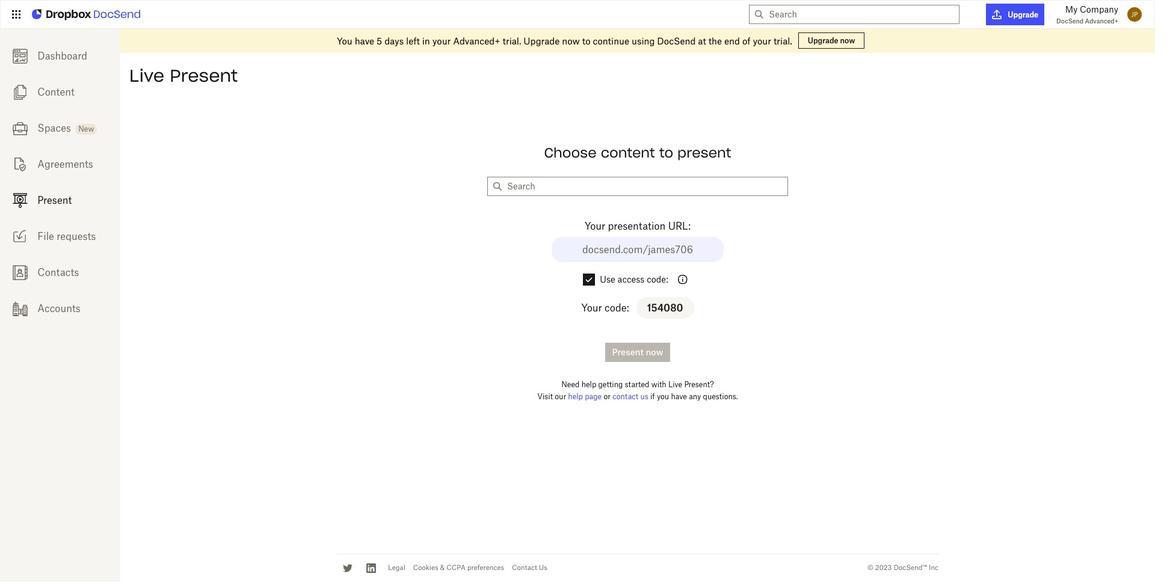Task type: locate. For each thing, give the bounding box(es) containing it.
spaces
[[38, 122, 71, 134]]

receive image
[[12, 229, 27, 244]]

access
[[618, 274, 645, 285]]

getting
[[598, 380, 623, 389]]

end
[[725, 35, 740, 46]]

choose
[[544, 144, 597, 161]]

contact
[[613, 392, 639, 401]]

upgrade
[[1008, 10, 1039, 19], [524, 35, 560, 46], [808, 36, 839, 45]]

sidebar contacts image
[[12, 265, 27, 280]]

0 horizontal spatial now
[[562, 35, 580, 46]]

cookies
[[413, 564, 438, 573]]

us
[[539, 564, 547, 573]]

your right of on the right of page
[[753, 35, 771, 46]]

docsend inside my company docsend advanced+
[[1057, 17, 1084, 25]]

0 vertical spatial docsend
[[1057, 17, 1084, 25]]

my
[[1066, 4, 1078, 14]]

0 horizontal spatial code:
[[605, 302, 629, 314]]

using
[[632, 35, 655, 46]]

questions.
[[703, 392, 738, 401]]

1 horizontal spatial have
[[671, 392, 687, 401]]

you
[[657, 392, 669, 401]]

your code:
[[582, 302, 629, 314]]

need
[[562, 380, 580, 389]]

1 trial. from the left
[[503, 35, 521, 46]]

advanced+
[[1085, 17, 1119, 25], [453, 35, 500, 46]]

now down search text field
[[840, 36, 855, 45]]

upgrade inside button
[[1008, 10, 1039, 19]]

to
[[582, 35, 591, 46], [659, 144, 673, 161]]

1 vertical spatial your
[[582, 302, 602, 314]]

1 vertical spatial help
[[568, 392, 583, 401]]

now
[[562, 35, 580, 46], [840, 36, 855, 45]]

started
[[625, 380, 650, 389]]

2 horizontal spatial upgrade
[[1008, 10, 1039, 19]]

0 vertical spatial present
[[170, 65, 238, 87]]

&
[[440, 564, 445, 573]]

5
[[377, 35, 382, 46]]

code:
[[647, 274, 668, 285], [605, 302, 629, 314]]

content
[[38, 86, 74, 98]]

have
[[355, 35, 374, 46], [671, 392, 687, 401]]

0 vertical spatial code:
[[647, 274, 668, 285]]

agreements link
[[0, 146, 120, 182]]

0 vertical spatial advanced+
[[1085, 17, 1119, 25]]

have left '5'
[[355, 35, 374, 46]]

have left any
[[671, 392, 687, 401]]

sidebar ndas image
[[12, 157, 27, 172]]

0 vertical spatial your
[[585, 220, 605, 232]]

your left "presentation"
[[585, 220, 605, 232]]

live
[[129, 65, 164, 87], [668, 380, 682, 389]]

contact
[[512, 564, 537, 573]]

1 vertical spatial have
[[671, 392, 687, 401]]

0 vertical spatial help
[[582, 380, 596, 389]]

docsend down my
[[1057, 17, 1084, 25]]

0 vertical spatial live
[[129, 65, 164, 87]]

0 vertical spatial to
[[582, 35, 591, 46]]

left
[[406, 35, 420, 46]]

1 horizontal spatial to
[[659, 144, 673, 161]]

154080
[[647, 302, 683, 314]]

© 2023 docsend™ inc
[[868, 564, 939, 573]]

your down the 'use'
[[582, 302, 602, 314]]

docsend left at on the right top
[[657, 35, 696, 46]]

1 horizontal spatial now
[[840, 36, 855, 45]]

code: down the 'use'
[[605, 302, 629, 314]]

0 horizontal spatial live
[[129, 65, 164, 87]]

1 horizontal spatial trial.
[[774, 35, 792, 46]]

advanced+ right in
[[453, 35, 500, 46]]

you
[[337, 35, 352, 46]]

present
[[170, 65, 238, 87], [38, 194, 72, 206]]

1 vertical spatial present
[[38, 194, 72, 206]]

docsend
[[1057, 17, 1084, 25], [657, 35, 696, 46]]

upgrade image
[[993, 10, 1002, 19]]

0 horizontal spatial have
[[355, 35, 374, 46]]

if
[[650, 392, 655, 401]]

to left present
[[659, 144, 673, 161]]

sidebar present image
[[12, 193, 27, 208]]

help page link
[[568, 392, 602, 401]]

sidebar accounts image
[[12, 301, 27, 316]]

file
[[38, 230, 54, 243]]

1 horizontal spatial your
[[753, 35, 771, 46]]

or
[[604, 392, 611, 401]]

our
[[555, 392, 566, 401]]

page
[[585, 392, 602, 401]]

my company docsend advanced+
[[1057, 4, 1119, 25]]

1 vertical spatial docsend
[[657, 35, 696, 46]]

help
[[582, 380, 596, 389], [568, 392, 583, 401]]

1 vertical spatial live
[[668, 380, 682, 389]]

spaces new
[[38, 122, 94, 134]]

trial.
[[503, 35, 521, 46], [774, 35, 792, 46]]

contacts link
[[0, 255, 120, 291]]

file requests link
[[0, 218, 120, 255]]

your right in
[[433, 35, 451, 46]]

advanced+ down the company
[[1085, 17, 1119, 25]]

Search text field
[[507, 178, 788, 196]]

0 horizontal spatial advanced+
[[453, 35, 500, 46]]

to left continue
[[582, 35, 591, 46]]

1 horizontal spatial advanced+
[[1085, 17, 1119, 25]]

1 your from the left
[[433, 35, 451, 46]]

help up 'help page' link
[[582, 380, 596, 389]]

your
[[433, 35, 451, 46], [753, 35, 771, 46]]

any
[[689, 392, 701, 401]]

1 horizontal spatial live
[[668, 380, 682, 389]]

your
[[585, 220, 605, 232], [582, 302, 602, 314]]

0 horizontal spatial your
[[433, 35, 451, 46]]

1 vertical spatial code:
[[605, 302, 629, 314]]

1 horizontal spatial docsend
[[1057, 17, 1084, 25]]

1 horizontal spatial upgrade
[[808, 36, 839, 45]]

file requests
[[38, 230, 96, 243]]

code: right access
[[647, 274, 668, 285]]

presentation
[[608, 220, 666, 232]]

0 horizontal spatial trial.
[[503, 35, 521, 46]]

1 vertical spatial to
[[659, 144, 673, 161]]

your for your presentation url:
[[585, 220, 605, 232]]

live present
[[129, 65, 238, 87]]

in
[[422, 35, 430, 46]]

2 your from the left
[[753, 35, 771, 46]]

help down need
[[568, 392, 583, 401]]

ccpa
[[447, 564, 466, 573]]

1 vertical spatial advanced+
[[453, 35, 500, 46]]

1 horizontal spatial code:
[[647, 274, 668, 285]]

0 horizontal spatial to
[[582, 35, 591, 46]]

at
[[698, 35, 706, 46]]

contacts
[[38, 267, 79, 279]]

now left continue
[[562, 35, 580, 46]]

preferences
[[467, 564, 504, 573]]

docsend.com/james706
[[583, 244, 693, 256]]

use
[[600, 274, 615, 285]]

1 horizontal spatial present
[[170, 65, 238, 87]]



Task type: describe. For each thing, give the bounding box(es) containing it.
legal
[[388, 564, 405, 573]]

upgrade now
[[808, 36, 855, 45]]

0 horizontal spatial docsend
[[657, 35, 696, 46]]

0 vertical spatial have
[[355, 35, 374, 46]]

sidebar dashboard image
[[12, 49, 27, 64]]

use access code:
[[600, 274, 668, 285]]

need help getting started with live present? visit our help page or contact us if you have any questions.
[[538, 380, 738, 401]]

upgrade button
[[986, 4, 1045, 25]]

©
[[868, 564, 874, 573]]

inc
[[929, 564, 939, 573]]

days
[[385, 35, 404, 46]]

dashboard
[[38, 50, 87, 62]]

visit
[[538, 392, 553, 401]]

docsend.com/james706 link
[[552, 237, 724, 262]]

of
[[742, 35, 751, 46]]

present link
[[0, 182, 120, 218]]

advanced+ inside my company docsend advanced+
[[1085, 17, 1119, 25]]

you have 5 days left in your advanced+ trial. upgrade now to continue using docsend at the end of your trial.
[[337, 35, 792, 46]]

your presentation url:
[[585, 220, 691, 232]]

accounts link
[[0, 291, 120, 327]]

new
[[78, 125, 94, 134]]

jp
[[1132, 11, 1138, 18]]

0 horizontal spatial upgrade
[[524, 35, 560, 46]]

url:
[[668, 220, 691, 232]]

your for your code:
[[582, 302, 602, 314]]

contact us
[[512, 564, 547, 573]]

content link
[[0, 74, 120, 110]]

sidebar spaces image
[[12, 121, 27, 136]]

2023
[[875, 564, 892, 573]]

requests
[[57, 230, 96, 243]]

2 trial. from the left
[[774, 35, 792, 46]]

docsend™
[[894, 564, 927, 573]]

contact us link
[[512, 564, 547, 573]]

accounts
[[38, 303, 81, 315]]

the
[[709, 35, 722, 46]]

upgrade now link
[[798, 32, 865, 49]]

0 horizontal spatial present
[[38, 194, 72, 206]]

contact us link
[[613, 392, 649, 401]]

company
[[1080, 4, 1119, 14]]

present
[[678, 144, 731, 161]]

upgrade for upgrade now
[[808, 36, 839, 45]]

sidebar documents image
[[12, 85, 27, 100]]

cookies & ccpa preferences link
[[413, 564, 504, 573]]

Search text field
[[769, 5, 955, 23]]

choose content to present
[[544, 144, 731, 161]]

continue
[[593, 35, 629, 46]]

dashboard link
[[0, 38, 120, 74]]

legal link
[[388, 564, 405, 573]]

us
[[640, 392, 649, 401]]

present?
[[684, 380, 714, 389]]

have inside need help getting started with live present? visit our help page or contact us if you have any questions.
[[671, 392, 687, 401]]

content
[[601, 144, 655, 161]]

upgrade for upgrade
[[1008, 10, 1039, 19]]

live inside need help getting started with live present? visit our help page or contact us if you have any questions.
[[668, 380, 682, 389]]

cookies & ccpa preferences
[[413, 564, 504, 573]]

jp button
[[1125, 4, 1145, 25]]

agreements
[[38, 158, 93, 170]]

with
[[651, 380, 667, 389]]



Task type: vqa. For each thing, say whether or not it's contained in the screenshot.
leftmost now
yes



